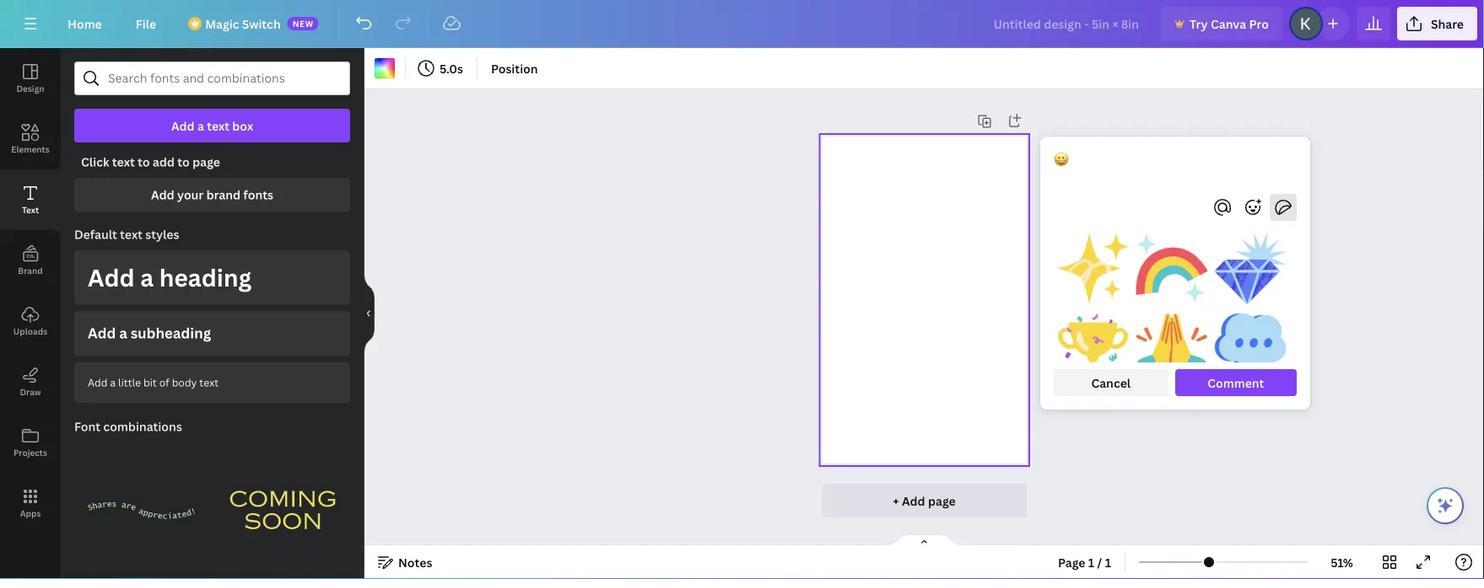 Task type: vqa. For each thing, say whether or not it's contained in the screenshot.
1
yes



Task type: locate. For each thing, give the bounding box(es) containing it.
add left subheading
[[88, 324, 116, 343]]

promoting ideas and work image
[[1057, 231, 1129, 306]]

1 vertical spatial celebrating ideas and work image
[[1057, 313, 1129, 386]]

51%
[[1331, 555, 1353, 571]]

font
[[74, 419, 100, 435]]

grid
[[1057, 231, 1287, 580]]

1 horizontal spatial page
[[928, 493, 956, 509]]

add down default
[[88, 262, 135, 294]]

add inside button
[[88, 324, 116, 343]]

add up add
[[171, 118, 195, 134]]

your
[[177, 187, 204, 203]]

0 vertical spatial page
[[192, 154, 220, 170]]

/
[[1097, 555, 1102, 571]]

draw button
[[0, 352, 61, 413]]

2 to from the left
[[177, 154, 190, 170]]

to right add
[[177, 154, 190, 170]]

0 horizontal spatial 1
[[1088, 555, 1095, 571]]

5.0s
[[440, 60, 463, 76]]

add a text box button
[[74, 109, 350, 143]]

new
[[293, 18, 314, 29]]

try canva pro button
[[1161, 7, 1282, 41]]

click
[[81, 154, 109, 170]]

add for add a subheading
[[88, 324, 116, 343]]

#ffffff image
[[375, 58, 395, 78]]

projects button
[[0, 413, 61, 473]]

celebrating ideas and work image up critiquing work 'image'
[[1215, 231, 1287, 306]]

to left add
[[138, 154, 150, 170]]

a
[[197, 118, 204, 134], [140, 262, 154, 294], [119, 324, 127, 343], [110, 376, 116, 390]]

a left box
[[197, 118, 204, 134]]

home link
[[54, 7, 115, 41]]

a for subheading
[[119, 324, 127, 343]]

to
[[138, 154, 150, 170], [177, 154, 190, 170]]

page
[[192, 154, 220, 170], [928, 493, 956, 509]]

apps button
[[0, 473, 61, 534]]

elements button
[[0, 109, 61, 170]]

add
[[171, 118, 195, 134], [151, 187, 174, 203], [88, 262, 135, 294], [88, 324, 116, 343], [88, 376, 108, 390], [902, 493, 925, 509]]

1 to from the left
[[138, 154, 150, 170]]

fonts
[[243, 187, 273, 203]]

1 horizontal spatial to
[[177, 154, 190, 170]]

add for add a heading
[[88, 262, 135, 294]]

magic
[[205, 16, 239, 32]]

brand
[[18, 265, 43, 276]]

0 vertical spatial celebrating ideas and work image
[[1215, 231, 1287, 306]]

add a little bit of body text
[[88, 376, 219, 390]]

0 horizontal spatial page
[[192, 154, 220, 170]]

click text to add to page
[[81, 154, 220, 170]]

Search fonts and combinations search field
[[108, 62, 316, 95]]

a inside add a text box 'button'
[[197, 118, 204, 134]]

page 1 / 1
[[1058, 555, 1111, 571]]

a inside add a little bit of body text button
[[110, 376, 116, 390]]

add for add your brand fonts
[[151, 187, 174, 203]]

page up add your brand fonts button
[[192, 154, 220, 170]]

design button
[[0, 48, 61, 109]]

text
[[22, 204, 39, 216]]

1 vertical spatial page
[[928, 493, 956, 509]]

expressing gratitude image right cancel
[[1136, 313, 1208, 386]]

add for add a text box
[[171, 118, 195, 134]]

add a heading
[[88, 262, 252, 294]]

a left little
[[110, 376, 116, 390]]

0 horizontal spatial celebrating ideas and work image
[[1057, 313, 1129, 386]]

pro
[[1249, 16, 1269, 32]]

1 horizontal spatial 1
[[1105, 555, 1111, 571]]

critiquing work image
[[1215, 313, 1287, 386]]

a left subheading
[[119, 324, 127, 343]]

add left your
[[151, 187, 174, 203]]

a down "styles"
[[140, 262, 154, 294]]

brand
[[206, 187, 241, 203]]

page up 'show pages' image at bottom right
[[928, 493, 956, 509]]

text right body
[[199, 376, 219, 390]]

expressing gratitude image
[[1136, 231, 1208, 306], [1136, 313, 1208, 386]]

celebrating ideas and work image
[[1215, 231, 1287, 306], [1057, 313, 1129, 386]]

text inside button
[[199, 376, 219, 390]]

comment button
[[1175, 370, 1297, 397]]

heading
[[159, 262, 252, 294]]

text left "styles"
[[120, 227, 143, 243]]

design
[[16, 83, 44, 94]]

main menu bar
[[0, 0, 1484, 48]]

home
[[68, 16, 102, 32]]

a for little
[[110, 376, 116, 390]]

add a heading button
[[74, 251, 350, 305]]

combinations
[[103, 419, 182, 435]]

switch
[[242, 16, 281, 32]]

styles
[[145, 227, 179, 243]]

a inside add a heading button
[[140, 262, 154, 294]]

add a little bit of body text button
[[74, 363, 350, 403]]

a for heading
[[140, 262, 154, 294]]

1 right /
[[1105, 555, 1111, 571]]

text inside 'button'
[[207, 118, 229, 134]]

page inside + add page button
[[928, 493, 956, 509]]

a for text
[[197, 118, 204, 134]]

bit
[[143, 376, 157, 390]]

1 1 from the left
[[1088, 555, 1095, 571]]

0 horizontal spatial to
[[138, 154, 150, 170]]

0 vertical spatial expressing gratitude image
[[1136, 231, 1208, 306]]

1 vertical spatial expressing gratitude image
[[1136, 313, 1208, 386]]

1
[[1088, 555, 1095, 571], [1105, 555, 1111, 571]]

a inside add a subheading button
[[119, 324, 127, 343]]

1 left /
[[1088, 555, 1095, 571]]

51% button
[[1315, 549, 1369, 576]]

default text styles
[[74, 227, 179, 243]]

add inside 'button'
[[171, 118, 195, 134]]

celebrating ideas and work image down promoting ideas and work image at the right of the page
[[1057, 313, 1129, 386]]

text
[[207, 118, 229, 134], [112, 154, 135, 170], [120, 227, 143, 243], [199, 376, 219, 390]]

add inside button
[[88, 262, 135, 294]]

expressing gratitude image right promoting ideas and work image at the right of the page
[[1136, 231, 1208, 306]]

text left box
[[207, 118, 229, 134]]

add left little
[[88, 376, 108, 390]]



Task type: describe. For each thing, give the bounding box(es) containing it.
side panel tab list
[[0, 48, 61, 534]]

position
[[491, 60, 538, 76]]

file button
[[122, 7, 170, 41]]

show pages image
[[884, 534, 965, 548]]

add a text box
[[171, 118, 253, 134]]

add a subheading
[[88, 324, 211, 343]]

page
[[1058, 555, 1086, 571]]

+ add page
[[893, 493, 956, 509]]

😀
[[1054, 151, 1066, 167]]

cancel
[[1091, 375, 1131, 391]]

2 expressing gratitude image from the top
[[1136, 313, 1208, 386]]

notes button
[[371, 549, 439, 576]]

+
[[893, 493, 899, 509]]

+ add page button
[[822, 484, 1027, 518]]

brand button
[[0, 230, 61, 291]]

share button
[[1397, 7, 1477, 41]]

5.0s button
[[413, 55, 470, 82]]

box
[[232, 118, 253, 134]]

2 1 from the left
[[1105, 555, 1111, 571]]

magic switch
[[205, 16, 281, 32]]

canva assistant image
[[1435, 496, 1456, 516]]

uploads button
[[0, 291, 61, 352]]

hide image
[[364, 273, 375, 354]]

default
[[74, 227, 117, 243]]

uploads
[[13, 326, 47, 337]]

cancel button
[[1054, 370, 1168, 397]]

try canva pro
[[1190, 16, 1269, 32]]

comment
[[1208, 375, 1264, 391]]

position button
[[484, 55, 545, 82]]

elements
[[11, 143, 50, 155]]

share
[[1431, 16, 1464, 32]]

projects
[[13, 447, 47, 459]]

draw
[[20, 386, 41, 398]]

try
[[1190, 16, 1208, 32]]

text button
[[0, 170, 61, 230]]

add your brand fonts button
[[74, 178, 350, 212]]

Comment draft. Add a comment or @mention. text field
[[1054, 150, 1297, 187]]

add right +
[[902, 493, 925, 509]]

1 expressing gratitude image from the top
[[1136, 231, 1208, 306]]

apps
[[20, 508, 41, 519]]

body
[[172, 376, 197, 390]]

Design title text field
[[980, 7, 1154, 41]]

1 horizontal spatial celebrating ideas and work image
[[1215, 231, 1287, 306]]

little
[[118, 376, 141, 390]]

add for add a little bit of body text
[[88, 376, 108, 390]]

font combinations
[[74, 419, 182, 435]]

of
[[159, 376, 169, 390]]

file
[[136, 16, 156, 32]]

text right click
[[112, 154, 135, 170]]

add a subheading button
[[74, 311, 350, 356]]

add
[[153, 154, 175, 170]]

add your brand fonts
[[151, 187, 273, 203]]

subheading
[[131, 324, 211, 343]]

notes
[[398, 555, 432, 571]]

canva
[[1211, 16, 1246, 32]]



